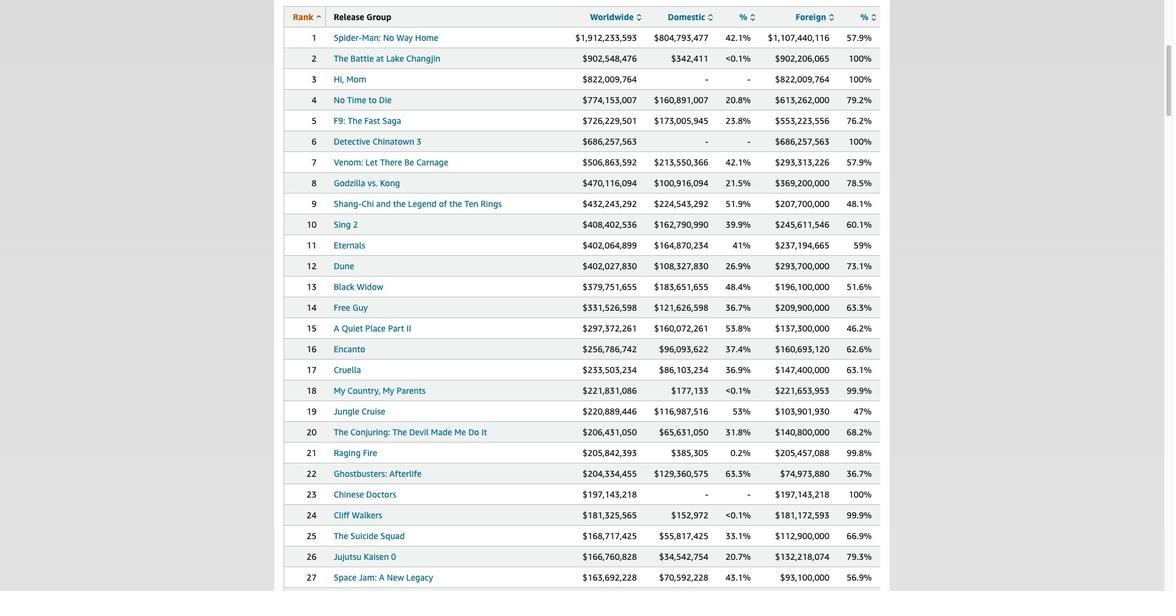 Task type: describe. For each thing, give the bounding box(es) containing it.
100% for $197,143,218
[[849, 490, 872, 500]]

shang-chi and the legend of the ten rings
[[334, 199, 502, 209]]

sing 2 link
[[334, 220, 358, 230]]

quiet
[[342, 324, 363, 334]]

57.9% for $293,313,226
[[847, 157, 872, 168]]

$206,431,050
[[583, 427, 637, 438]]

23
[[307, 490, 317, 500]]

- down $173,005,945
[[705, 136, 709, 147]]

$256,786,742
[[583, 344, 637, 355]]

53.8%
[[726, 324, 751, 334]]

79.3%
[[847, 552, 872, 563]]

1 $686,257,563 from the left
[[583, 136, 637, 147]]

2 % link from the left
[[861, 12, 876, 22]]

way
[[397, 32, 413, 43]]

1 vertical spatial 63.3%
[[726, 469, 751, 479]]

the left the devil
[[393, 427, 407, 438]]

0 vertical spatial 2
[[312, 53, 317, 64]]

spider-man: no way home
[[334, 32, 439, 43]]

f9: the fast saga link
[[334, 116, 401, 126]]

$224,543,292
[[654, 199, 709, 209]]

$132,218,074
[[775, 552, 830, 563]]

2 $197,143,218 from the left
[[775, 490, 830, 500]]

group
[[367, 12, 392, 22]]

cliff walkers
[[334, 511, 382, 521]]

time
[[347, 95, 367, 105]]

a quiet place part ii
[[334, 324, 411, 334]]

hi,
[[334, 74, 344, 84]]

space jam: a new legacy link
[[334, 573, 433, 583]]

$160,072,261
[[654, 324, 709, 334]]

to
[[369, 95, 377, 105]]

18
[[307, 386, 317, 396]]

home
[[415, 32, 439, 43]]

raging fire
[[334, 448, 377, 459]]

ghostbusters:
[[334, 469, 387, 479]]

63.1%
[[847, 365, 872, 375]]

26.9%
[[726, 261, 751, 272]]

<0.1% for $152,972
[[726, 511, 751, 521]]

guy
[[353, 303, 368, 313]]

1 my from the left
[[334, 386, 345, 396]]

$553,223,556
[[775, 116, 830, 126]]

57.9% for $1,107,440,116
[[847, 32, 872, 43]]

$55,817,425
[[659, 531, 709, 542]]

$96,093,622
[[659, 344, 709, 355]]

chinatown
[[373, 136, 414, 147]]

kaisen
[[364, 552, 389, 563]]

venom:
[[334, 157, 363, 168]]

$162,790,990
[[654, 220, 709, 230]]

there
[[380, 157, 402, 168]]

48.1%
[[847, 199, 872, 209]]

the battle at lake changjin
[[334, 53, 441, 64]]

detective
[[334, 136, 370, 147]]

the suicide squad
[[334, 531, 405, 542]]

black
[[334, 282, 355, 292]]

hi, mom link
[[334, 74, 366, 84]]

squad
[[381, 531, 405, 542]]

devil
[[409, 427, 429, 438]]

godzilla vs. kong link
[[334, 178, 400, 188]]

$164,870,234
[[654, 240, 709, 251]]

chinese doctors link
[[334, 490, 396, 500]]

14
[[307, 303, 317, 313]]

the right "f9:"
[[348, 116, 362, 126]]

$86,103,234
[[659, 365, 709, 375]]

27
[[307, 573, 317, 583]]

at
[[376, 53, 384, 64]]

2 my from the left
[[383, 386, 394, 396]]

venom: let there be carnage
[[334, 157, 448, 168]]

51.9%
[[726, 199, 751, 209]]

1 horizontal spatial 2
[[353, 220, 358, 230]]

$209,900,000
[[775, 303, 830, 313]]

1 vertical spatial a
[[379, 573, 385, 583]]

<0.1% for $342,411
[[726, 53, 751, 64]]

$221,831,086
[[583, 386, 637, 396]]

$196,100,000
[[775, 282, 830, 292]]

26
[[307, 552, 317, 563]]

domestic
[[668, 12, 705, 22]]

1 $822,009,764 from the left
[[583, 74, 637, 84]]

0 horizontal spatial a
[[334, 324, 339, 334]]

$103,901,930
[[775, 407, 830, 417]]

0 vertical spatial no
[[383, 32, 394, 43]]

foreign link
[[796, 12, 834, 22]]

100% for $686,257,563
[[849, 136, 872, 147]]

$220,889,446
[[583, 407, 637, 417]]

$93,100,000
[[780, 573, 830, 583]]

jungle
[[334, 407, 360, 417]]

no time to die
[[334, 95, 392, 105]]

changjin
[[406, 53, 441, 64]]

25
[[307, 531, 317, 542]]

$181,172,593
[[775, 511, 830, 521]]

$1,912,233,593
[[576, 32, 637, 43]]

$108,327,830
[[654, 261, 709, 272]]

$804,793,477
[[654, 32, 709, 43]]

it
[[482, 427, 487, 438]]

62.6%
[[847, 344, 872, 355]]

31.8%
[[726, 427, 751, 438]]

the for suicide
[[334, 531, 348, 542]]

2 the from the left
[[449, 199, 462, 209]]

suicide
[[351, 531, 378, 542]]

godzilla vs. kong
[[334, 178, 400, 188]]

the for battle
[[334, 53, 348, 64]]

eternals link
[[334, 240, 365, 251]]

56.9%
[[847, 573, 872, 583]]

42.1% for $804,793,477
[[726, 32, 751, 43]]

$1,107,440,116
[[768, 32, 830, 43]]



Task type: vqa. For each thing, say whether or not it's contained in the screenshot.


Task type: locate. For each thing, give the bounding box(es) containing it.
jungle cruise link
[[334, 407, 386, 417]]

new
[[387, 573, 404, 583]]

worldwide link
[[590, 12, 642, 22]]

place
[[365, 324, 386, 334]]

f9:
[[334, 116, 346, 126]]

black widow
[[334, 282, 383, 292]]

16
[[307, 344, 317, 355]]

1 57.9% from the top
[[847, 32, 872, 43]]

$204,334,455
[[583, 469, 637, 479]]

- down 0.2%
[[748, 490, 751, 500]]

$331,526,598
[[583, 303, 637, 313]]

$197,143,218 up $181,172,593
[[775, 490, 830, 500]]

% right "foreign" link
[[861, 12, 869, 22]]

$686,257,563 down $726,229,501
[[583, 136, 637, 147]]

1 horizontal spatial no
[[383, 32, 394, 43]]

$402,027,830
[[583, 261, 637, 272]]

2 <0.1% from the top
[[726, 386, 751, 396]]

3 up the carnage
[[417, 136, 422, 147]]

$205,842,393
[[583, 448, 637, 459]]

36.7% up 53.8%
[[726, 303, 751, 313]]

0 horizontal spatial the
[[393, 199, 406, 209]]

space
[[334, 573, 357, 583]]

76.2%
[[847, 116, 872, 126]]

1 % link from the left
[[740, 12, 755, 22]]

$152,972
[[672, 511, 709, 521]]

3 100% from the top
[[849, 136, 872, 147]]

0 vertical spatial 42.1%
[[726, 32, 751, 43]]

$822,009,764 down $902,206,065
[[775, 74, 830, 84]]

$163,692,228
[[583, 573, 637, 583]]

8
[[312, 178, 317, 188]]

cruise
[[362, 407, 386, 417]]

17
[[307, 365, 317, 375]]

my up jungle on the left bottom
[[334, 386, 345, 396]]

0 vertical spatial 36.7%
[[726, 303, 751, 313]]

1 vertical spatial 57.9%
[[847, 157, 872, 168]]

$177,133
[[672, 386, 709, 396]]

1 vertical spatial <0.1%
[[726, 386, 751, 396]]

0 horizontal spatial my
[[334, 386, 345, 396]]

$70,592,228
[[659, 573, 709, 583]]

1 vertical spatial 36.7%
[[847, 469, 872, 479]]

1 horizontal spatial 63.3%
[[847, 303, 872, 313]]

63.3% down the 51.6%
[[847, 303, 872, 313]]

0 vertical spatial a
[[334, 324, 339, 334]]

- up 20.8%
[[748, 74, 751, 84]]

1 99.9% from the top
[[847, 386, 872, 396]]

0 vertical spatial 57.9%
[[847, 32, 872, 43]]

4 100% from the top
[[849, 490, 872, 500]]

the down cliff
[[334, 531, 348, 542]]

of
[[439, 199, 447, 209]]

1 horizontal spatial $197,143,218
[[775, 490, 830, 500]]

0 vertical spatial <0.1%
[[726, 53, 751, 64]]

my left parents
[[383, 386, 394, 396]]

1 horizontal spatial my
[[383, 386, 394, 396]]

$168,717,425
[[583, 531, 637, 542]]

63.3% down 0.2%
[[726, 469, 751, 479]]

6
[[312, 136, 317, 147]]

$74,973,880
[[780, 469, 830, 479]]

$112,900,000
[[775, 531, 830, 542]]

shang-
[[334, 199, 362, 209]]

a left new
[[379, 573, 385, 583]]

carnage
[[417, 157, 448, 168]]

<0.1% down 36.9%
[[726, 386, 751, 396]]

0 horizontal spatial $686,257,563
[[583, 136, 637, 147]]

% link right "foreign" link
[[861, 12, 876, 22]]

$297,372,261
[[583, 324, 637, 334]]

jujutsu
[[334, 552, 362, 563]]

battle
[[351, 53, 374, 64]]

$166,760,828
[[583, 552, 637, 563]]

1
[[312, 32, 317, 43]]

53%
[[733, 407, 751, 417]]

free
[[334, 303, 350, 313]]

0 horizontal spatial $197,143,218
[[583, 490, 637, 500]]

<0.1% for $177,133
[[726, 386, 751, 396]]

1 $197,143,218 from the left
[[583, 490, 637, 500]]

no left way
[[383, 32, 394, 43]]

% right domestic link
[[740, 12, 748, 22]]

42.1% for $213,550,366
[[726, 157, 751, 168]]

1 horizontal spatial %
[[861, 12, 869, 22]]

$65,631,050
[[659, 427, 709, 438]]

legend
[[408, 199, 437, 209]]

let
[[366, 157, 378, 168]]

% link
[[740, 12, 755, 22], [861, 12, 876, 22]]

free guy
[[334, 303, 368, 313]]

ghostbusters: afterlife
[[334, 469, 422, 479]]

100% for $902,206,065
[[849, 53, 872, 64]]

kong
[[380, 178, 400, 188]]

0.2%
[[731, 448, 751, 459]]

99.9% up 66.9%
[[847, 511, 872, 521]]

no left time
[[334, 95, 345, 105]]

36.7% down 99.8%
[[847, 469, 872, 479]]

jujutsu kaisen 0
[[334, 552, 396, 563]]

2 42.1% from the top
[[726, 157, 751, 168]]

0 horizontal spatial 3
[[312, 74, 317, 84]]

$369,200,000
[[775, 178, 830, 188]]

33.1%
[[726, 531, 751, 542]]

60.1%
[[847, 220, 872, 230]]

1 horizontal spatial a
[[379, 573, 385, 583]]

$160,693,120
[[775, 344, 830, 355]]

2 57.9% from the top
[[847, 157, 872, 168]]

2 % from the left
[[861, 12, 869, 22]]

0 vertical spatial 99.9%
[[847, 386, 872, 396]]

the right of
[[449, 199, 462, 209]]

$197,143,218 down $204,334,455
[[583, 490, 637, 500]]

<0.1% up 20.8%
[[726, 53, 751, 64]]

die
[[379, 95, 392, 105]]

57.9% right $1,107,440,116
[[847, 32, 872, 43]]

the up hi,
[[334, 53, 348, 64]]

3 up 4
[[312, 74, 317, 84]]

mom
[[347, 74, 366, 84]]

1 vertical spatial 3
[[417, 136, 422, 147]]

a left quiet
[[334, 324, 339, 334]]

spider-
[[334, 32, 362, 43]]

0 horizontal spatial 63.3%
[[726, 469, 751, 479]]

37.4%
[[726, 344, 751, 355]]

$902,548,476
[[583, 53, 637, 64]]

99.9% for $181,172,593
[[847, 511, 872, 521]]

0 horizontal spatial % link
[[740, 12, 755, 22]]

the down jungle on the left bottom
[[334, 427, 348, 438]]

0 vertical spatial 3
[[312, 74, 317, 84]]

1 <0.1% from the top
[[726, 53, 751, 64]]

$207,700,000
[[775, 199, 830, 209]]

$613,262,000
[[775, 95, 830, 105]]

$237,194,665
[[775, 240, 830, 251]]

0 horizontal spatial $822,009,764
[[583, 74, 637, 84]]

cliff
[[334, 511, 350, 521]]

rank
[[293, 12, 313, 22], [293, 12, 313, 22]]

23.8%
[[726, 116, 751, 126]]

-
[[705, 74, 709, 84], [748, 74, 751, 84], [705, 136, 709, 147], [748, 136, 751, 147], [705, 490, 709, 500], [748, 490, 751, 500]]

0 horizontal spatial 2
[[312, 53, 317, 64]]

1 42.1% from the top
[[726, 32, 751, 43]]

1 horizontal spatial $686,257,563
[[775, 136, 830, 147]]

be
[[405, 157, 414, 168]]

1 100% from the top
[[849, 53, 872, 64]]

2 $686,257,563 from the left
[[775, 136, 830, 147]]

99.9% for $221,653,953
[[847, 386, 872, 396]]

100% for $822,009,764
[[849, 74, 872, 84]]

$379,751,655
[[583, 282, 637, 292]]

the suicide squad link
[[334, 531, 405, 542]]

ten
[[465, 199, 479, 209]]

48.4%
[[726, 282, 751, 292]]

19
[[307, 407, 317, 417]]

$470,116,094
[[583, 178, 637, 188]]

2 100% from the top
[[849, 74, 872, 84]]

1 vertical spatial 42.1%
[[726, 157, 751, 168]]

<0.1% up "33.1%"
[[726, 511, 751, 521]]

1 horizontal spatial $822,009,764
[[775, 74, 830, 84]]

- up the $152,972 on the bottom of the page
[[705, 490, 709, 500]]

$147,400,000
[[775, 365, 830, 375]]

2 vertical spatial <0.1%
[[726, 511, 751, 521]]

1 horizontal spatial % link
[[861, 12, 876, 22]]

0 vertical spatial 63.3%
[[847, 303, 872, 313]]

99.9% down 63.1%
[[847, 386, 872, 396]]

0 horizontal spatial %
[[740, 12, 748, 22]]

9
[[312, 199, 317, 209]]

foreign
[[796, 12, 827, 22]]

20.8%
[[726, 95, 751, 105]]

1 horizontal spatial 3
[[417, 136, 422, 147]]

42.1% up 21.5%
[[726, 157, 751, 168]]

0 horizontal spatial 36.7%
[[726, 303, 751, 313]]

sing
[[334, 220, 351, 230]]

$34,542,754
[[659, 552, 709, 563]]

shang-chi and the legend of the ten rings link
[[334, 199, 502, 209]]

1 vertical spatial 99.9%
[[847, 511, 872, 521]]

fire
[[363, 448, 377, 459]]

1 horizontal spatial 36.7%
[[847, 469, 872, 479]]

2 99.9% from the top
[[847, 511, 872, 521]]

20
[[307, 427, 317, 438]]

encanto
[[334, 344, 365, 355]]

rank link
[[293, 12, 321, 22], [293, 12, 321, 22]]

the for conjuring:
[[334, 427, 348, 438]]

1 % from the left
[[740, 12, 748, 22]]

59%
[[854, 240, 872, 251]]

- down 23.8%
[[748, 136, 751, 147]]

2 $822,009,764 from the left
[[775, 74, 830, 84]]

jungle cruise
[[334, 407, 386, 417]]

0 horizontal spatial no
[[334, 95, 345, 105]]

3 <0.1% from the top
[[726, 511, 751, 521]]

36.9%
[[726, 365, 751, 375]]

42.1% right the $804,793,477
[[726, 32, 751, 43]]

1 vertical spatial 2
[[353, 220, 358, 230]]

black widow link
[[334, 282, 383, 292]]

spider-man: no way home link
[[334, 32, 439, 43]]

the right and
[[393, 199, 406, 209]]

2 right sing
[[353, 220, 358, 230]]

99.9%
[[847, 386, 872, 396], [847, 511, 872, 521]]

- down the '$342,411'
[[705, 74, 709, 84]]

$385,305
[[672, 448, 709, 459]]

$686,257,563 up $293,313,226
[[775, 136, 830, 147]]

57.9% up 78.5%
[[847, 157, 872, 168]]

1 horizontal spatial the
[[449, 199, 462, 209]]

$822,009,764 down $902,548,476
[[583, 74, 637, 84]]

$173,005,945
[[654, 116, 709, 126]]

1 vertical spatial no
[[334, 95, 345, 105]]

2 down 1
[[312, 53, 317, 64]]

% link right domestic link
[[740, 12, 755, 22]]

1 the from the left
[[393, 199, 406, 209]]

venom: let there be carnage link
[[334, 157, 448, 168]]

99.8%
[[847, 448, 872, 459]]



